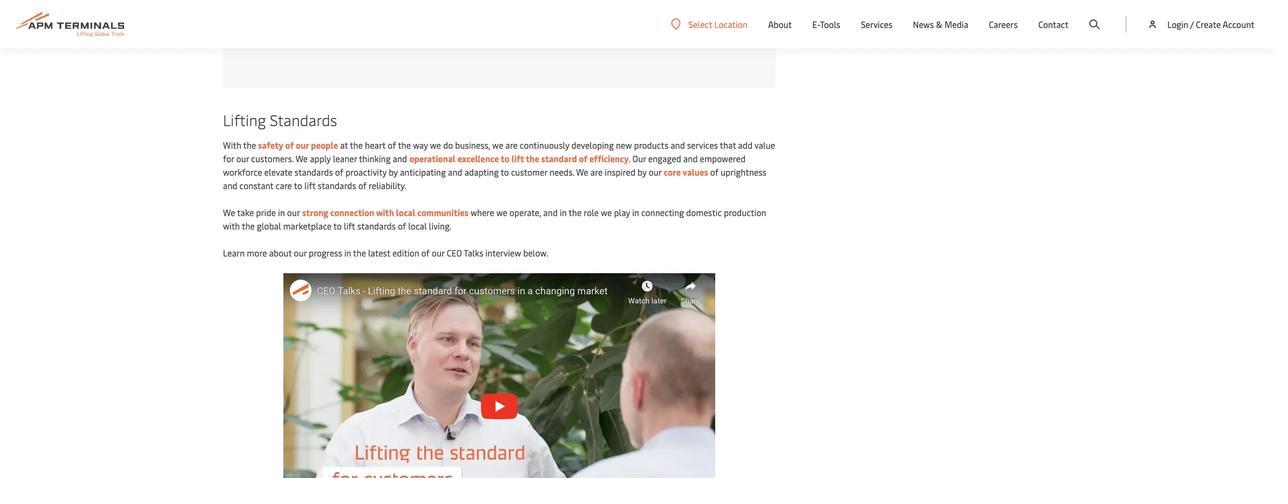 Task type: locate. For each thing, give the bounding box(es) containing it.
local inside the 'where we operate, and in the role we play in connecting domestic production with the global marketplace to lift standards of local living.'
[[408, 220, 427, 232]]

new
[[616, 139, 632, 151]]

with
[[376, 207, 394, 219], [223, 220, 240, 232]]

in right progress
[[344, 247, 351, 259]]

0 horizontal spatial with
[[223, 220, 240, 232]]

local down reliability.
[[396, 207, 415, 219]]

in
[[278, 207, 285, 219], [560, 207, 567, 219], [632, 207, 639, 219], [344, 247, 351, 259]]

the
[[243, 139, 256, 151], [350, 139, 363, 151], [398, 139, 411, 151], [526, 153, 539, 165], [569, 207, 582, 219], [242, 220, 255, 232], [353, 247, 366, 259]]

excellence
[[458, 153, 499, 165]]

connecting
[[641, 207, 684, 219]]

more
[[247, 247, 267, 259]]

with the safety of our people
[[223, 139, 338, 151]]

services
[[861, 18, 893, 30]]

the up customer
[[526, 153, 539, 165]]

.
[[629, 153, 631, 165]]

add
[[738, 139, 753, 151]]

2 horizontal spatial we
[[576, 166, 588, 178]]

/
[[1190, 18, 1194, 30]]

standards down apply
[[295, 166, 333, 178]]

of down proactivity
[[358, 180, 367, 192]]

1 vertical spatial standards
[[318, 180, 356, 192]]

our inside at the heart of the way we do business, we are continuously developing new products and services that add value for our customers. we apply leaner thinking and
[[236, 153, 249, 165]]

0 horizontal spatial are
[[505, 139, 518, 151]]

lift right care
[[304, 180, 316, 192]]

and
[[671, 139, 685, 151], [393, 153, 407, 165], [683, 153, 698, 165], [448, 166, 462, 178], [223, 180, 237, 192], [543, 207, 558, 219]]

are inside at the heart of the way we do business, we are continuously developing new products and services that add value for our customers. we apply leaner thinking and
[[505, 139, 518, 151]]

2 horizontal spatial lift
[[512, 153, 524, 165]]

news & media
[[913, 18, 969, 30]]

thinking
[[359, 153, 391, 165]]

living.
[[429, 220, 452, 232]]

1 vertical spatial lift
[[304, 180, 316, 192]]

lift inside the 'where we operate, and in the role we play in connecting domestic production with the global marketplace to lift standards of local living.'
[[344, 220, 355, 232]]

our left the ceo
[[432, 247, 445, 259]]

contact button
[[1038, 0, 1069, 49]]

uprightness
[[721, 166, 767, 178]]

news
[[913, 18, 934, 30]]

and down workforce
[[223, 180, 237, 192]]

2 vertical spatial standards
[[357, 220, 396, 232]]

0 vertical spatial are
[[505, 139, 518, 151]]

production
[[724, 207, 766, 219]]

strong connection with local communities link
[[300, 207, 469, 219]]

core values link
[[664, 166, 708, 178]]

continuously
[[520, 139, 569, 151]]

with down take
[[223, 220, 240, 232]]

by
[[389, 166, 398, 178], [638, 166, 647, 178]]

of inside at the heart of the way we do business, we are continuously developing new products and services that add value for our customers. we apply leaner thinking and
[[388, 139, 396, 151]]

and inside of uprightness and constant care to lift standards of reliability.
[[223, 180, 237, 192]]

are up operational excellence to lift the standard of efficiency
[[505, 139, 518, 151]]

needs.
[[550, 166, 574, 178]]

and up core values link
[[683, 153, 698, 165]]

1 vertical spatial are
[[590, 166, 603, 178]]

standards inside of uprightness and constant care to lift standards of reliability.
[[318, 180, 356, 192]]

standards down leaner
[[318, 180, 356, 192]]

to
[[501, 153, 510, 165], [501, 166, 509, 178], [294, 180, 302, 192], [334, 220, 342, 232]]

interview
[[486, 247, 521, 259]]

latest
[[368, 247, 390, 259]]

of right heart
[[388, 139, 396, 151]]

2 vertical spatial we
[[223, 207, 235, 219]]

media
[[945, 18, 969, 30]]

of down leaner
[[335, 166, 343, 178]]

login
[[1168, 18, 1189, 30]]

0 horizontal spatial by
[[389, 166, 398, 178]]

talks
[[464, 247, 483, 259]]

by down our
[[638, 166, 647, 178]]

login / create account
[[1168, 18, 1255, 30]]

standards down strong connection with local communities link
[[357, 220, 396, 232]]

standards inside . our engaged and empowered workforce elevate standards of proactivity by anticipating and adapting to customer needs. we are inspired by our
[[295, 166, 333, 178]]

of down strong connection with local communities link
[[398, 220, 406, 232]]

1 horizontal spatial we
[[296, 153, 308, 165]]

to down the we take pride in our strong connection with local communities
[[334, 220, 342, 232]]

1 horizontal spatial by
[[638, 166, 647, 178]]

operational excellence to lift the standard of efficiency link
[[409, 153, 629, 165]]

we
[[430, 139, 441, 151], [492, 139, 503, 151], [496, 207, 507, 219], [601, 207, 612, 219]]

1 horizontal spatial with
[[376, 207, 394, 219]]

standards inside the 'where we operate, and in the role we play in connecting domestic production with the global marketplace to lift standards of local living.'
[[357, 220, 396, 232]]

safety
[[258, 139, 283, 151]]

0 vertical spatial we
[[296, 153, 308, 165]]

and up engaged at the right of page
[[671, 139, 685, 151]]

in right the play
[[632, 207, 639, 219]]

the left 'way'
[[398, 139, 411, 151]]

1 vertical spatial with
[[223, 220, 240, 232]]

we right needs.
[[576, 166, 588, 178]]

safety of our people link
[[256, 139, 338, 151]]

to right care
[[294, 180, 302, 192]]

we down safety of our people link
[[296, 153, 308, 165]]

we left do
[[430, 139, 441, 151]]

to down operational excellence to lift the standard of efficiency link
[[501, 166, 509, 178]]

news & media button
[[913, 0, 969, 49]]

lifting standards
[[223, 110, 337, 130]]

1 horizontal spatial are
[[590, 166, 603, 178]]

lift down connection
[[344, 220, 355, 232]]

the right the at
[[350, 139, 363, 151]]

e-tools button
[[812, 0, 840, 49]]

with down reliability.
[[376, 207, 394, 219]]

to up of uprightness and constant care to lift standards of reliability.
[[501, 153, 510, 165]]

our right "about"
[[294, 247, 307, 259]]

we left take
[[223, 207, 235, 219]]

of right edition
[[421, 247, 430, 259]]

developing
[[572, 139, 614, 151]]

1 horizontal spatial lift
[[344, 220, 355, 232]]

our
[[296, 139, 309, 151], [236, 153, 249, 165], [649, 166, 662, 178], [287, 207, 300, 219], [294, 247, 307, 259], [432, 247, 445, 259]]

efficiency
[[590, 153, 629, 165]]

0 horizontal spatial lift
[[304, 180, 316, 192]]

the right "with" on the top of page
[[243, 139, 256, 151]]

the down take
[[242, 220, 255, 232]]

value
[[755, 139, 775, 151]]

0 vertical spatial standards
[[295, 166, 333, 178]]

ceo
[[447, 247, 462, 259]]

standards for elevate
[[295, 166, 333, 178]]

are
[[505, 139, 518, 151], [590, 166, 603, 178]]

local left living.
[[408, 220, 427, 232]]

of down 'empowered' at the top of the page
[[710, 166, 719, 178]]

careers button
[[989, 0, 1018, 49]]

our up workforce
[[236, 153, 249, 165]]

0 vertical spatial lift
[[512, 153, 524, 165]]

2 vertical spatial lift
[[344, 220, 355, 232]]

are down efficiency
[[590, 166, 603, 178]]

marketplace
[[283, 220, 332, 232]]

our
[[633, 153, 646, 165]]

heart
[[365, 139, 386, 151]]

account
[[1223, 18, 1255, 30]]

our down engaged at the right of page
[[649, 166, 662, 178]]

about button
[[768, 0, 792, 49]]

by up reliability.
[[389, 166, 398, 178]]

local
[[396, 207, 415, 219], [408, 220, 427, 232]]

1 vertical spatial we
[[576, 166, 588, 178]]

workforce
[[223, 166, 262, 178]]

and right operate,
[[543, 207, 558, 219]]

of inside the 'where we operate, and in the role we play in connecting domestic production with the global marketplace to lift standards of local living.'
[[398, 220, 406, 232]]

we right role
[[601, 207, 612, 219]]

we inside . our engaged and empowered workforce elevate standards of proactivity by anticipating and adapting to customer needs. we are inspired by our
[[576, 166, 588, 178]]

the left latest
[[353, 247, 366, 259]]

1 vertical spatial local
[[408, 220, 427, 232]]

careers
[[989, 18, 1018, 30]]

strong
[[302, 207, 328, 219]]

with
[[223, 139, 241, 151]]

of right safety
[[285, 139, 294, 151]]

core values
[[664, 166, 708, 178]]

pride
[[256, 207, 276, 219]]

we
[[296, 153, 308, 165], [576, 166, 588, 178], [223, 207, 235, 219]]

global
[[257, 220, 281, 232]]

contact
[[1038, 18, 1069, 30]]

lift up customer
[[512, 153, 524, 165]]

standards
[[295, 166, 333, 178], [318, 180, 356, 192], [357, 220, 396, 232]]

are inside . our engaged and empowered workforce elevate standards of proactivity by anticipating and adapting to customer needs. we are inspired by our
[[590, 166, 603, 178]]

edition
[[392, 247, 419, 259]]



Task type: describe. For each thing, give the bounding box(es) containing it.
connection
[[330, 207, 374, 219]]

learn more about our progress in the latest edition of our ceo talks interview below.
[[223, 247, 548, 259]]

adapting
[[465, 166, 499, 178]]

login / create account link
[[1148, 0, 1255, 49]]

. our engaged and empowered workforce elevate standards of proactivity by anticipating and adapting to customer needs. we are inspired by our
[[223, 153, 746, 178]]

of uprightness and constant care to lift standards of reliability.
[[223, 166, 767, 192]]

1 by from the left
[[389, 166, 398, 178]]

e-
[[812, 18, 820, 30]]

standards
[[270, 110, 337, 130]]

in right the 'pride'
[[278, 207, 285, 219]]

in left role
[[560, 207, 567, 219]]

core
[[664, 166, 681, 178]]

constant
[[240, 180, 274, 192]]

progress
[[309, 247, 342, 259]]

anticipating
[[400, 166, 446, 178]]

and left adapting
[[448, 166, 462, 178]]

and right "thinking" on the top of the page
[[393, 153, 407, 165]]

communities
[[417, 207, 469, 219]]

services button
[[861, 0, 893, 49]]

select location
[[689, 18, 748, 30]]

0 vertical spatial local
[[396, 207, 415, 219]]

leaner
[[333, 153, 357, 165]]

standard
[[541, 153, 577, 165]]

2 by from the left
[[638, 166, 647, 178]]

to inside . our engaged and empowered workforce elevate standards of proactivity by anticipating and adapting to customer needs. we are inspired by our
[[501, 166, 509, 178]]

domestic
[[686, 207, 722, 219]]

engaged
[[648, 153, 681, 165]]

location
[[714, 18, 748, 30]]

products
[[634, 139, 669, 151]]

select
[[689, 18, 712, 30]]

customers.
[[251, 153, 294, 165]]

e-tools
[[812, 18, 840, 30]]

services
[[687, 139, 718, 151]]

we up excellence
[[492, 139, 503, 151]]

at the heart of the way we do business, we are continuously developing new products and services that add value for our customers. we apply leaner thinking and
[[223, 139, 775, 165]]

where we operate, and in the role we play in connecting domestic production with the global marketplace to lift standards of local living.
[[223, 207, 766, 232]]

of down developing
[[579, 153, 588, 165]]

tools
[[820, 18, 840, 30]]

elevate
[[264, 166, 292, 178]]

below.
[[523, 247, 548, 259]]

we take pride in our strong connection with local communities
[[223, 207, 469, 219]]

to inside of uprightness and constant care to lift standards of reliability.
[[294, 180, 302, 192]]

0 vertical spatial with
[[376, 207, 394, 219]]

reliability.
[[369, 180, 406, 192]]

at
[[340, 139, 348, 151]]

our left people
[[296, 139, 309, 151]]

business,
[[455, 139, 490, 151]]

our up marketplace
[[287, 207, 300, 219]]

lift inside of uprightness and constant care to lift standards of reliability.
[[304, 180, 316, 192]]

select location button
[[671, 18, 748, 30]]

the left role
[[569, 207, 582, 219]]

do
[[443, 139, 453, 151]]

role
[[584, 207, 599, 219]]

operational
[[409, 153, 456, 165]]

standards for lift
[[318, 180, 356, 192]]

we right where
[[496, 207, 507, 219]]

create
[[1196, 18, 1221, 30]]

people
[[311, 139, 338, 151]]

care
[[276, 180, 292, 192]]

way
[[413, 139, 428, 151]]

about
[[768, 18, 792, 30]]

apply
[[310, 153, 331, 165]]

our inside . our engaged and empowered workforce elevate standards of proactivity by anticipating and adapting to customer needs. we are inspired by our
[[649, 166, 662, 178]]

we inside at the heart of the way we do business, we are continuously developing new products and services that add value for our customers. we apply leaner thinking and
[[296, 153, 308, 165]]

to inside the 'where we operate, and in the role we play in connecting domestic production with the global marketplace to lift standards of local living.'
[[334, 220, 342, 232]]

empowered
[[700, 153, 746, 165]]

about
[[269, 247, 292, 259]]

proactivity
[[346, 166, 387, 178]]

inspired
[[605, 166, 636, 178]]

0 horizontal spatial we
[[223, 207, 235, 219]]

operational excellence to lift the standard of efficiency
[[409, 153, 629, 165]]

and inside the 'where we operate, and in the role we play in connecting domestic production with the global marketplace to lift standards of local living.'
[[543, 207, 558, 219]]

where
[[471, 207, 494, 219]]

values
[[683, 166, 708, 178]]

with inside the 'where we operate, and in the role we play in connecting domestic production with the global marketplace to lift standards of local living.'
[[223, 220, 240, 232]]

take
[[237, 207, 254, 219]]

that
[[720, 139, 736, 151]]

operate,
[[510, 207, 541, 219]]

of inside . our engaged and empowered workforce elevate standards of proactivity by anticipating and adapting to customer needs. we are inspired by our
[[335, 166, 343, 178]]

lifting
[[223, 110, 266, 130]]



Task type: vqa. For each thing, say whether or not it's contained in the screenshot.
Type
no



